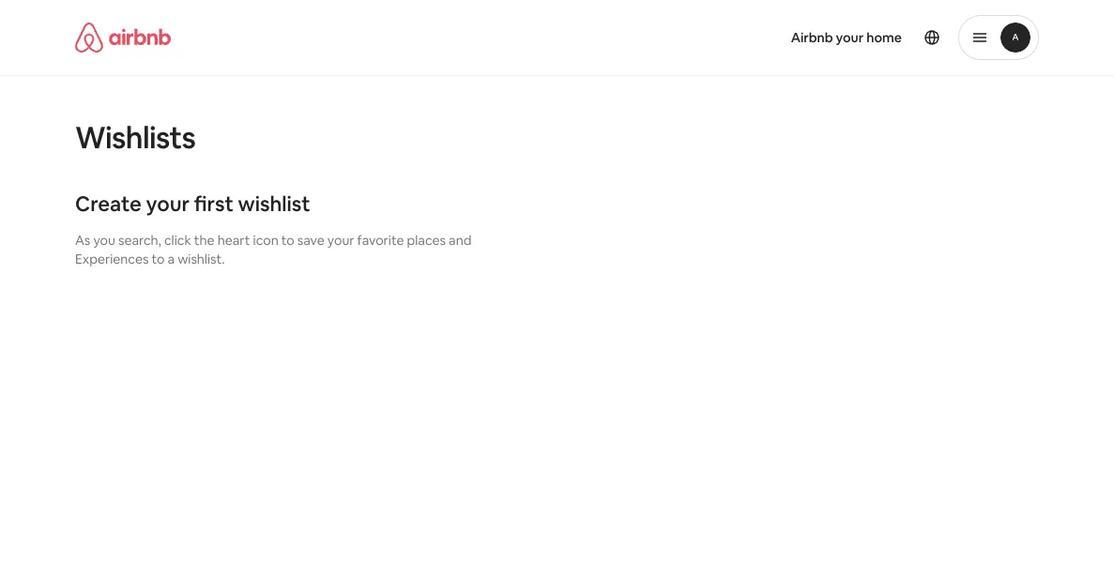 Task type: vqa. For each thing, say whether or not it's contained in the screenshot.
your
yes



Task type: locate. For each thing, give the bounding box(es) containing it.
a
[[168, 251, 175, 268]]

0 horizontal spatial your
[[146, 190, 190, 217]]

1 vertical spatial your
[[146, 190, 190, 217]]

to right icon
[[281, 232, 295, 249]]

profile element
[[580, 0, 1040, 75]]

your right save
[[328, 232, 355, 249]]

favorite
[[357, 232, 404, 249]]

your for home
[[836, 29, 864, 46]]

to
[[281, 232, 295, 249], [152, 251, 165, 268]]

click
[[164, 232, 191, 249]]

your left home
[[836, 29, 864, 46]]

0 vertical spatial to
[[281, 232, 295, 249]]

your for first
[[146, 190, 190, 217]]

your
[[836, 29, 864, 46], [146, 190, 190, 217], [328, 232, 355, 249]]

2 vertical spatial your
[[328, 232, 355, 249]]

your up click
[[146, 190, 190, 217]]

the
[[194, 232, 215, 249]]

0 horizontal spatial to
[[152, 251, 165, 268]]

wishlist.
[[178, 251, 225, 268]]

airbnb
[[791, 29, 834, 46]]

to left a
[[152, 251, 165, 268]]

as
[[75, 232, 90, 249]]

1 horizontal spatial your
[[328, 232, 355, 249]]

0 vertical spatial your
[[836, 29, 864, 46]]

heart
[[218, 232, 250, 249]]

you
[[93, 232, 115, 249]]

2 horizontal spatial your
[[836, 29, 864, 46]]

your inside profile element
[[836, 29, 864, 46]]

1 horizontal spatial to
[[281, 232, 295, 249]]

icon
[[253, 232, 279, 249]]

wishlist
[[238, 190, 311, 217]]

wishlists
[[75, 117, 195, 157]]



Task type: describe. For each thing, give the bounding box(es) containing it.
1 vertical spatial to
[[152, 251, 165, 268]]

and
[[449, 232, 472, 249]]

experiences
[[75, 251, 149, 268]]

create
[[75, 190, 142, 217]]

places
[[407, 232, 446, 249]]

search,
[[118, 232, 161, 249]]

first
[[194, 190, 234, 217]]

your inside as you search, click the heart icon to save your favorite places and experiences to a wishlist.
[[328, 232, 355, 249]]

airbnb your home
[[791, 29, 902, 46]]

home
[[867, 29, 902, 46]]

as you search, click the heart icon to save your favorite places and experiences to a wishlist.
[[75, 232, 472, 268]]

airbnb your home link
[[780, 18, 914, 57]]

create your first wishlist
[[75, 190, 311, 217]]

save
[[297, 232, 325, 249]]



